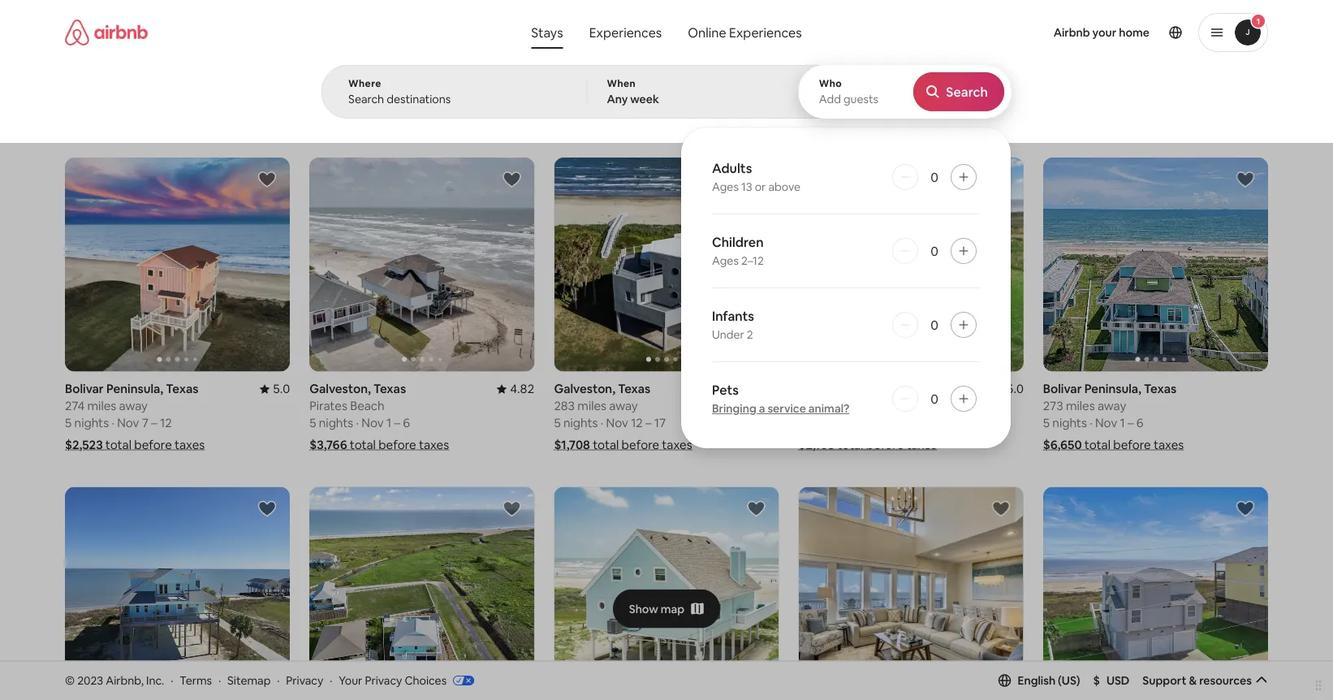Task type: vqa. For each thing, say whether or not it's contained in the screenshot.
25 for second 25 "button"
no



Task type: locate. For each thing, give the bounding box(es) containing it.
bolivar
[[65, 381, 104, 397], [799, 381, 838, 397], [1043, 381, 1082, 397]]

3 total from the left
[[350, 437, 376, 453]]

3 taxes from the left
[[419, 437, 449, 453]]

1 5.0 from the left
[[273, 381, 290, 397]]

texas inside bolivar peninsula, texas 274 miles away 5 nights · nov 7 – 12 $2,523 total before taxes
[[166, 381, 199, 397]]

before
[[134, 437, 172, 453], [622, 437, 660, 453], [379, 437, 416, 453], [866, 437, 904, 453], [1114, 437, 1151, 453]]

– inside bolivar peninsula, texas 273 miles away 5 nights · nov 1 – 6 $6,650 total before taxes
[[1128, 415, 1134, 431]]

5 nov from the left
[[1096, 415, 1118, 431]]

total for $6,650
[[1085, 437, 1111, 453]]

$2,523
[[65, 437, 103, 453]]

who
[[819, 77, 842, 90]]

miles right 273
[[1066, 398, 1095, 414]]

4 before from the left
[[866, 437, 904, 453]]

–
[[151, 415, 157, 431], [646, 415, 652, 431], [394, 415, 400, 431], [883, 415, 890, 431], [1128, 415, 1134, 431]]

2 horizontal spatial bolivar
[[1043, 381, 1082, 397]]

peninsula, inside bolivar peninsula, texas 274 miles away 5 nights · nov 7 – 12 $2,523 total before taxes
[[106, 381, 163, 397]]

nights up $2,523 on the bottom left
[[74, 415, 109, 431]]

peninsula, inside bolivar peninsula, texas 274 miles away 5 nights · nov 1 – 6 $2,168 total before taxes
[[840, 381, 897, 397]]

·
[[112, 415, 114, 431], [601, 415, 604, 431], [356, 415, 359, 431], [845, 415, 848, 431], [1090, 415, 1093, 431], [171, 673, 173, 688], [218, 673, 221, 688], [277, 673, 280, 688], [330, 673, 333, 688]]

2 0 from the top
[[931, 242, 939, 259]]

total for $2,523
[[105, 437, 132, 453]]

274 for bolivar peninsula, texas 274 miles away 5 nights · nov 7 – 12 $2,523 total before taxes
[[65, 398, 85, 414]]

map
[[661, 601, 685, 616]]

privacy right your
[[365, 673, 402, 688]]

peninsula,
[[106, 381, 163, 397], [840, 381, 897, 397], [1085, 381, 1142, 397]]

ages down adults at the top of the page
[[712, 179, 739, 194]]

1 bolivar from the left
[[65, 381, 104, 397]]

ages down children
[[712, 253, 739, 268]]

nights inside bolivar peninsula, texas 273 miles away 5 nights · nov 1 – 6 $6,650 total before taxes
[[1053, 415, 1087, 431]]

3 0 from the top
[[931, 316, 939, 333]]

group
[[65, 81, 990, 145], [65, 158, 290, 371], [310, 158, 535, 371], [554, 158, 779, 371], [799, 158, 1024, 371], [1043, 158, 1269, 371], [65, 487, 290, 700], [310, 487, 535, 700], [554, 487, 779, 700], [799, 487, 1024, 700], [1043, 487, 1269, 700]]

galveston, up pirates
[[310, 381, 371, 397]]

terms · sitemap · privacy
[[180, 673, 323, 688]]

0 vertical spatial ages
[[712, 179, 739, 194]]

beach
[[350, 398, 385, 414]]

0 horizontal spatial 12
[[160, 415, 172, 431]]

experiences right online
[[729, 24, 802, 41]]

0 horizontal spatial 274
[[65, 398, 85, 414]]

inc.
[[146, 673, 164, 688]]

3 before from the left
[[379, 437, 416, 453]]

2 – from the left
[[646, 415, 652, 431]]

your
[[1093, 25, 1117, 40]]

5 up $2,523 on the bottom left
[[65, 415, 72, 431]]

274 up $2,523 on the bottom left
[[65, 398, 85, 414]]

taxes
[[175, 437, 205, 453], [662, 437, 692, 453], [419, 437, 449, 453], [907, 437, 937, 453], [1154, 437, 1184, 453]]

show map button
[[613, 589, 721, 628]]

4 texas from the left
[[900, 381, 932, 397]]

total inside galveston, texas pirates beach 5 nights · nov 1 – 6 $3,766 total before taxes
[[350, 437, 376, 453]]

4 total from the left
[[838, 437, 864, 453]]

total right $2,523 on the bottom left
[[105, 437, 132, 453]]

galveston, for pirates
[[310, 381, 371, 397]]

2 taxes from the left
[[662, 437, 692, 453]]

3 miles from the left
[[821, 398, 850, 414]]

1 5 from the left
[[65, 415, 72, 431]]

5 down pirates
[[310, 415, 316, 431]]

3 5 from the left
[[310, 415, 316, 431]]

add to wishlist: galveston, texas image
[[991, 499, 1011, 518], [1236, 499, 1256, 518]]

total inside bolivar peninsula, texas 274 miles away 5 nights · nov 1 – 6 $2,168 total before taxes
[[838, 437, 864, 453]]

Where field
[[348, 92, 561, 106]]

nov inside bolivar peninsula, texas 274 miles away 5 nights · nov 1 – 6 $2,168 total before taxes
[[851, 415, 873, 431]]

taxes for bolivar peninsula, texas 274 miles away 5 nights · nov 1 – 6 $2,168 total before taxes
[[907, 437, 937, 453]]

1 button
[[1199, 13, 1269, 52]]

2 miles from the left
[[578, 398, 607, 414]]

miles right the 283
[[578, 398, 607, 414]]

1
[[1257, 16, 1261, 26], [387, 415, 392, 431], [876, 415, 881, 431], [1120, 415, 1125, 431]]

away for $2,523
[[119, 398, 148, 414]]

2 6 from the left
[[892, 415, 899, 431]]

add to wishlist: bolivar peninsula, texas image for 274 miles away
[[991, 170, 1011, 189]]

bolivar up 273
[[1043, 381, 1082, 397]]

display total before taxes switch
[[1226, 103, 1255, 123]]

2 bolivar from the left
[[799, 381, 838, 397]]

1 horizontal spatial experiences
[[729, 24, 802, 41]]

miles up the $2,168
[[821, 398, 850, 414]]

ages inside adults ages 13 or above
[[712, 179, 739, 194]]

nov inside 'galveston, texas 283 miles away 5 nights · nov 12 – 17 $1,708 total before taxes'
[[606, 415, 628, 431]]

miles inside bolivar peninsula, texas 273 miles away 5 nights · nov 1 – 6 $6,650 total before taxes
[[1066, 398, 1095, 414]]

12 right 7
[[160, 415, 172, 431]]

away inside bolivar peninsula, texas 274 miles away 5 nights · nov 7 – 12 $2,523 total before taxes
[[119, 398, 148, 414]]

5 total from the left
[[1085, 437, 1111, 453]]

galveston, inside galveston, texas pirates beach 5 nights · nov 1 – 6 $3,766 total before taxes
[[310, 381, 371, 397]]

17
[[654, 415, 666, 431]]

12 left 17
[[631, 415, 643, 431]]

before down the beach
[[379, 437, 416, 453]]

nov
[[117, 415, 139, 431], [606, 415, 628, 431], [362, 415, 384, 431], [851, 415, 873, 431], [1096, 415, 1118, 431]]

2 peninsula, from the left
[[840, 381, 897, 397]]

stays tab panel
[[322, 65, 1012, 448]]

3 bolivar from the left
[[1043, 381, 1082, 397]]

1 ages from the top
[[712, 179, 739, 194]]

2 galveston, from the left
[[310, 381, 371, 397]]

miles inside 'galveston, texas 283 miles away 5 nights · nov 12 – 17 $1,708 total before taxes'
[[578, 398, 607, 414]]

1 inside galveston, texas pirates beach 5 nights · nov 1 – 6 $3,766 total before taxes
[[387, 415, 392, 431]]

bolivar peninsula, texas 274 miles away 5 nights · nov 7 – 12 $2,523 total before taxes
[[65, 381, 205, 453]]

1 total from the left
[[105, 437, 132, 453]]

1 horizontal spatial add to wishlist: galveston, texas image
[[1236, 499, 1256, 518]]

4 miles from the left
[[1066, 398, 1095, 414]]

when any week
[[607, 77, 659, 106]]

taxes inside bolivar peninsula, texas 274 miles away 5 nights · nov 1 – 6 $2,168 total before taxes
[[907, 437, 937, 453]]

6 inside bolivar peninsula, texas 274 miles away 5 nights · nov 1 – 6 $2,168 total before taxes
[[892, 415, 899, 431]]

texas inside bolivar peninsula, texas 273 miles away 5 nights · nov 1 – 6 $6,650 total before taxes
[[1144, 381, 1177, 397]]

(us)
[[1058, 673, 1081, 688]]

taxes inside bolivar peninsula, texas 273 miles away 5 nights · nov 1 – 6 $6,650 total before taxes
[[1154, 437, 1184, 453]]

ages inside children ages 2–12
[[712, 253, 739, 268]]

nov inside bolivar peninsula, texas 273 miles away 5 nights · nov 1 – 6 $6,650 total before taxes
[[1096, 415, 1118, 431]]

before for $6,650
[[1114, 437, 1151, 453]]

3 nights from the left
[[319, 415, 354, 431]]

1 horizontal spatial galveston,
[[554, 381, 616, 397]]

peninsula, inside bolivar peninsula, texas 273 miles away 5 nights · nov 1 – 6 $6,650 total before taxes
[[1085, 381, 1142, 397]]

texas for bolivar peninsula, texas 274 miles away 5 nights · nov 7 – 12 $2,523 total before taxes
[[166, 381, 199, 397]]

total inside bolivar peninsula, texas 273 miles away 5 nights · nov 1 – 6 $6,650 total before taxes
[[1085, 437, 1111, 453]]

nights down pirates
[[319, 415, 354, 431]]

miles for $6,650
[[1066, 398, 1095, 414]]

total inside 'galveston, texas 283 miles away 5 nights · nov 12 – 17 $1,708 total before taxes'
[[593, 437, 619, 453]]

miles up $2,523 on the bottom left
[[87, 398, 116, 414]]

3 – from the left
[[394, 415, 400, 431]]

5 up the $2,168
[[799, 415, 806, 431]]

what can we help you find? tab list
[[518, 16, 675, 49]]

ages
[[712, 179, 739, 194], [712, 253, 739, 268]]

galveston, up the 283
[[554, 381, 616, 397]]

0 horizontal spatial privacy
[[286, 673, 323, 688]]

1 inside bolivar peninsula, texas 273 miles away 5 nights · nov 1 – 6 $6,650 total before taxes
[[1120, 415, 1125, 431]]

nights up $1,708
[[564, 415, 598, 431]]

add to wishlist: galveston, texas image
[[502, 170, 522, 189], [747, 170, 766, 189], [747, 499, 766, 518]]

6
[[403, 415, 410, 431], [892, 415, 899, 431], [1137, 415, 1144, 431]]

nov inside bolivar peninsula, texas 274 miles away 5 nights · nov 7 – 12 $2,523 total before taxes
[[117, 415, 139, 431]]

2 5.0 from the left
[[1007, 381, 1024, 397]]

3 6 from the left
[[1137, 415, 1144, 431]]

before inside 'galveston, texas 283 miles away 5 nights · nov 12 – 17 $1,708 total before taxes'
[[622, 437, 660, 453]]

6 inside bolivar peninsula, texas 273 miles away 5 nights · nov 1 – 6 $6,650 total before taxes
[[1137, 415, 1144, 431]]

experiences
[[589, 24, 662, 41], [729, 24, 802, 41]]

13
[[741, 179, 753, 194]]

or
[[755, 179, 766, 194]]

1 274 from the left
[[65, 398, 85, 414]]

5
[[65, 415, 72, 431], [554, 415, 561, 431], [310, 415, 316, 431], [799, 415, 806, 431], [1043, 415, 1050, 431]]

before right $6,650
[[1114, 437, 1151, 453]]

2 horizontal spatial peninsula,
[[1085, 381, 1142, 397]]

2 privacy from the left
[[365, 673, 402, 688]]

miles inside bolivar peninsula, texas 274 miles away 5 nights · nov 1 – 6 $2,168 total before taxes
[[821, 398, 850, 414]]

2
[[747, 327, 753, 342]]

5 down 273
[[1043, 415, 1050, 431]]

add to wishlist: galveston, texas image for 283 miles away
[[747, 170, 766, 189]]

0 horizontal spatial add to wishlist: galveston, texas image
[[991, 499, 1011, 518]]

nights inside bolivar peninsula, texas 274 miles away 5 nights · nov 7 – 12 $2,523 total before taxes
[[74, 415, 109, 431]]

4 nov from the left
[[851, 415, 873, 431]]

privacy left your
[[286, 673, 323, 688]]

stays button
[[518, 16, 576, 49]]

pools
[[849, 120, 874, 133]]

3 peninsula, from the left
[[1085, 381, 1142, 397]]

1 peninsula, from the left
[[106, 381, 163, 397]]

0 horizontal spatial galveston,
[[310, 381, 371, 397]]

away right the animal?
[[853, 398, 882, 414]]

2 horizontal spatial 6
[[1137, 415, 1144, 431]]

5 taxes from the left
[[1154, 437, 1184, 453]]

galveston,
[[554, 381, 616, 397], [310, 381, 371, 397]]

bolivar up the animal?
[[799, 381, 838, 397]]

5 texas from the left
[[1144, 381, 1177, 397]]

2 nights from the left
[[564, 415, 598, 431]]

12 inside 'galveston, texas 283 miles away 5 nights · nov 12 – 17 $1,708 total before taxes'
[[631, 415, 643, 431]]

1 inside bolivar peninsula, texas 274 miles away 5 nights · nov 1 – 6 $2,168 total before taxes
[[876, 415, 881, 431]]

0 horizontal spatial 5.0
[[273, 381, 290, 397]]

5 down the 283
[[554, 415, 561, 431]]

none search field containing stays
[[322, 0, 1012, 448]]

a
[[759, 401, 765, 416]]

add to wishlist: bolivar peninsula, texas image for 273 miles away
[[1236, 170, 1256, 189]]

terms
[[180, 673, 212, 688]]

1 vertical spatial ages
[[712, 253, 739, 268]]

away
[[119, 398, 148, 414], [609, 398, 638, 414], [853, 398, 882, 414], [1098, 398, 1127, 414]]

service
[[768, 401, 806, 416]]

taxes inside bolivar peninsula, texas 274 miles away 5 nights · nov 7 – 12 $2,523 total before taxes
[[175, 437, 205, 453]]

0 for infants
[[931, 316, 939, 333]]

nights up $6,650
[[1053, 415, 1087, 431]]

2 total from the left
[[593, 437, 619, 453]]

galveston, inside 'galveston, texas 283 miles away 5 nights · nov 12 – 17 $1,708 total before taxes'
[[554, 381, 616, 397]]

2023
[[77, 673, 103, 688]]

3 away from the left
[[853, 398, 882, 414]]

1 experiences from the left
[[589, 24, 662, 41]]

12
[[160, 415, 172, 431], [631, 415, 643, 431]]

1 – from the left
[[151, 415, 157, 431]]

1 taxes from the left
[[175, 437, 205, 453]]

1 12 from the left
[[160, 415, 172, 431]]

2 nov from the left
[[606, 415, 628, 431]]

0 horizontal spatial peninsula,
[[106, 381, 163, 397]]

english (us) button
[[999, 673, 1081, 688]]

bolivar inside bolivar peninsula, texas 274 miles away 5 nights · nov 1 – 6 $2,168 total before taxes
[[799, 381, 838, 397]]

support
[[1143, 673, 1187, 688]]

away inside 'galveston, texas 283 miles away 5 nights · nov 12 – 17 $1,708 total before taxes'
[[609, 398, 638, 414]]

1 horizontal spatial add to wishlist: bolivar peninsula, texas image
[[991, 170, 1011, 189]]

pirates
[[310, 398, 347, 414]]

nights up the $2,168
[[808, 415, 843, 431]]

away inside bolivar peninsula, texas 273 miles away 5 nights · nov 1 – 6 $6,650 total before taxes
[[1098, 398, 1127, 414]]

0 horizontal spatial bolivar
[[65, 381, 104, 397]]

experiences up when
[[589, 24, 662, 41]]

1 add to wishlist: galveston, texas image from the left
[[991, 499, 1011, 518]]

1 nov from the left
[[117, 415, 139, 431]]

total inside bolivar peninsula, texas 274 miles away 5 nights · nov 7 – 12 $2,523 total before taxes
[[105, 437, 132, 453]]

1 horizontal spatial 274
[[799, 398, 819, 414]]

1 6 from the left
[[403, 415, 410, 431]]

add to wishlist: bolivar peninsula, texas image
[[258, 170, 277, 189]]

0 horizontal spatial 6
[[403, 415, 410, 431]]

2 12 from the left
[[631, 415, 643, 431]]

1 horizontal spatial 5.0
[[1007, 381, 1024, 397]]

add to wishlist: bolivar peninsula, texas image
[[991, 170, 1011, 189], [1236, 170, 1256, 189], [502, 499, 522, 518]]

1 horizontal spatial 6
[[892, 415, 899, 431]]

5 before from the left
[[1114, 437, 1151, 453]]

4 – from the left
[[883, 415, 890, 431]]

peninsula, for $2,168
[[840, 381, 897, 397]]

2 horizontal spatial add to wishlist: bolivar peninsula, texas image
[[1236, 170, 1256, 189]]

2 ages from the top
[[712, 253, 739, 268]]

4 nights from the left
[[808, 415, 843, 431]]

1 before from the left
[[134, 437, 172, 453]]

taxes for bolivar peninsula, texas 273 miles away 5 nights · nov 1 – 6 $6,650 total before taxes
[[1154, 437, 1184, 453]]

1 miles from the left
[[87, 398, 116, 414]]

0 horizontal spatial add to wishlist: bolivar peninsula, texas image
[[502, 499, 522, 518]]

5 inside 'galveston, texas 283 miles away 5 nights · nov 12 – 17 $1,708 total before taxes'
[[554, 415, 561, 431]]

2 5 from the left
[[554, 415, 561, 431]]

0 horizontal spatial experiences
[[589, 24, 662, 41]]

1 horizontal spatial 12
[[631, 415, 643, 431]]

274 up the $2,168
[[799, 398, 819, 414]]

1 horizontal spatial peninsula,
[[840, 381, 897, 397]]

miles inside bolivar peninsula, texas 274 miles away 5 nights · nov 7 – 12 $2,523 total before taxes
[[87, 398, 116, 414]]

4.82
[[510, 381, 535, 397]]

1 horizontal spatial bolivar
[[799, 381, 838, 397]]

texas inside 'galveston, texas 283 miles away 5 nights · nov 12 – 17 $1,708 total before taxes'
[[618, 381, 651, 397]]

away inside bolivar peninsula, texas 274 miles away 5 nights · nov 1 – 6 $2,168 total before taxes
[[853, 398, 882, 414]]

274 inside bolivar peninsula, texas 274 miles away 5 nights · nov 7 – 12 $2,523 total before taxes
[[65, 398, 85, 414]]

nov for $2,523
[[117, 415, 139, 431]]

total right $6,650
[[1085, 437, 1111, 453]]

pets
[[712, 381, 739, 398]]

bolivar peninsula, texas 274 miles away 5 nights · nov 1 – 6 $2,168 total before taxes
[[799, 381, 937, 453]]

infants
[[712, 307, 754, 324]]

bolivar inside bolivar peninsula, texas 274 miles away 5 nights · nov 7 – 12 $2,523 total before taxes
[[65, 381, 104, 397]]

away right the 283
[[609, 398, 638, 414]]

nights
[[74, 415, 109, 431], [564, 415, 598, 431], [319, 415, 354, 431], [808, 415, 843, 431], [1053, 415, 1087, 431]]

– inside bolivar peninsula, texas 274 miles away 5 nights · nov 1 – 6 $2,168 total before taxes
[[883, 415, 890, 431]]

2 274 from the left
[[799, 398, 819, 414]]

before down 7
[[134, 437, 172, 453]]

– inside galveston, texas pirates beach 5 nights · nov 1 – 6 $3,766 total before taxes
[[394, 415, 400, 431]]

before down 17
[[622, 437, 660, 453]]

total right $1,708
[[593, 437, 619, 453]]

taxes inside 'galveston, texas 283 miles away 5 nights · nov 12 – 17 $1,708 total before taxes'
[[662, 437, 692, 453]]

nights inside galveston, texas pirates beach 5 nights · nov 1 – 6 $3,766 total before taxes
[[319, 415, 354, 431]]

4 taxes from the left
[[907, 437, 937, 453]]

privacy
[[286, 673, 323, 688], [365, 673, 402, 688]]

5 – from the left
[[1128, 415, 1134, 431]]

1 away from the left
[[119, 398, 148, 414]]

animal?
[[809, 401, 850, 416]]

total right the $2,168
[[838, 437, 864, 453]]

None search field
[[322, 0, 1012, 448]]

1 galveston, from the left
[[554, 381, 616, 397]]

before for $2,523
[[134, 437, 172, 453]]

– inside bolivar peninsula, texas 274 miles away 5 nights · nov 7 – 12 $2,523 total before taxes
[[151, 415, 157, 431]]

nights inside bolivar peninsula, texas 274 miles away 5 nights · nov 1 – 6 $2,168 total before taxes
[[808, 415, 843, 431]]

total for $2,168
[[838, 437, 864, 453]]

5 inside bolivar peninsula, texas 274 miles away 5 nights · nov 7 – 12 $2,523 total before taxes
[[65, 415, 72, 431]]

4.82 out of 5 average rating image
[[497, 381, 535, 397]]

nov inside galveston, texas pirates beach 5 nights · nov 1 – 6 $3,766 total before taxes
[[362, 415, 384, 431]]

1 texas from the left
[[166, 381, 199, 397]]

bringing
[[712, 401, 757, 416]]

airbnb your home link
[[1044, 15, 1160, 50]]

5 nights from the left
[[1053, 415, 1087, 431]]

sitemap
[[227, 673, 271, 688]]

2 away from the left
[[609, 398, 638, 414]]

274 for bolivar peninsula, texas 274 miles away 5 nights · nov 1 – 6 $2,168 total before taxes
[[799, 398, 819, 414]]

texas
[[166, 381, 199, 397], [618, 381, 651, 397], [374, 381, 406, 397], [900, 381, 932, 397], [1144, 381, 1177, 397]]

1 horizontal spatial privacy
[[365, 673, 402, 688]]

3 nov from the left
[[362, 415, 384, 431]]

5 5 from the left
[[1043, 415, 1050, 431]]

4 0 from the top
[[931, 390, 939, 407]]

away right 273
[[1098, 398, 1127, 414]]

bolivar up $2,523 on the bottom left
[[65, 381, 104, 397]]

274
[[65, 398, 85, 414], [799, 398, 819, 414]]

· inside 'galveston, texas 283 miles away 5 nights · nov 12 – 17 $1,708 total before taxes'
[[601, 415, 604, 431]]

1 0 from the top
[[931, 169, 939, 185]]

2 before from the left
[[622, 437, 660, 453]]

4 5 from the left
[[799, 415, 806, 431]]

4 away from the left
[[1098, 398, 1127, 414]]

273
[[1043, 398, 1064, 414]]

5 inside galveston, texas pirates beach 5 nights · nov 1 – 6 $3,766 total before taxes
[[310, 415, 316, 431]]

before inside bolivar peninsula, texas 274 miles away 5 nights · nov 7 – 12 $2,523 total before taxes
[[134, 437, 172, 453]]

2 texas from the left
[[618, 381, 651, 397]]

miles
[[87, 398, 116, 414], [578, 398, 607, 414], [821, 398, 850, 414], [1066, 398, 1095, 414]]

texas inside bolivar peninsula, texas 274 miles away 5 nights · nov 1 – 6 $2,168 total before taxes
[[900, 381, 932, 397]]

taxes for bolivar peninsula, texas 274 miles away 5 nights · nov 7 – 12 $2,523 total before taxes
[[175, 437, 205, 453]]

3 texas from the left
[[374, 381, 406, 397]]

274 inside bolivar peninsula, texas 274 miles away 5 nights · nov 1 – 6 $2,168 total before taxes
[[799, 398, 819, 414]]

1 nights from the left
[[74, 415, 109, 431]]

5 inside bolivar peninsula, texas 273 miles away 5 nights · nov 1 – 6 $6,650 total before taxes
[[1043, 415, 1050, 431]]

total right '$3,766'
[[350, 437, 376, 453]]

5 inside bolivar peninsula, texas 274 miles away 5 nights · nov 1 – 6 $2,168 total before taxes
[[799, 415, 806, 431]]

away up 7
[[119, 398, 148, 414]]

before inside bolivar peninsula, texas 273 miles away 5 nights · nov 1 – 6 $6,650 total before taxes
[[1114, 437, 1151, 453]]

total
[[105, 437, 132, 453], [593, 437, 619, 453], [350, 437, 376, 453], [838, 437, 864, 453], [1085, 437, 1111, 453]]

galveston, texas pirates beach 5 nights · nov 1 – 6 $3,766 total before taxes
[[310, 381, 449, 453]]

before right the $2,168
[[866, 437, 904, 453]]

bolivar inside bolivar peninsula, texas 273 miles away 5 nights · nov 1 – 6 $6,650 total before taxes
[[1043, 381, 1082, 397]]

before inside bolivar peninsula, texas 274 miles away 5 nights · nov 1 – 6 $2,168 total before taxes
[[866, 437, 904, 453]]



Task type: describe. For each thing, give the bounding box(es) containing it.
infants under 2
[[712, 307, 754, 342]]

away for $6,650
[[1098, 398, 1127, 414]]

online
[[688, 24, 727, 41]]

2 experiences from the left
[[729, 24, 802, 41]]

©
[[65, 673, 75, 688]]

1 inside 1 dropdown button
[[1257, 16, 1261, 26]]

5.0 out of 5 average rating image
[[994, 381, 1024, 397]]

6 inside galveston, texas pirates beach 5 nights · nov 1 – 6 $3,766 total before taxes
[[403, 415, 410, 431]]

ages for adults
[[712, 179, 739, 194]]

your
[[339, 673, 363, 688]]

parks
[[755, 120, 780, 133]]

· inside bolivar peninsula, texas 274 miles away 5 nights · nov 7 – 12 $2,523 total before taxes
[[112, 415, 114, 431]]

english (us)
[[1018, 673, 1081, 688]]

pets bringing a service animal?
[[712, 381, 850, 416]]

5 for $2,168
[[799, 415, 806, 431]]

airbnb
[[1054, 25, 1090, 40]]

adults ages 13 or above
[[712, 160, 801, 194]]

choices
[[405, 673, 447, 688]]

add to wishlist: galveston, texas image for pirates beach
[[502, 170, 522, 189]]

usd
[[1107, 673, 1130, 688]]

group containing national parks
[[65, 81, 990, 145]]

0 for adults
[[931, 169, 939, 185]]

bolivar for bolivar peninsula, texas 274 miles away 5 nights · nov 1 – 6 $2,168 total before taxes
[[799, 381, 838, 397]]

week
[[630, 92, 659, 106]]

6 for 273
[[1137, 415, 1144, 431]]

miles for $2,168
[[821, 398, 850, 414]]

– inside 'galveston, texas 283 miles away 5 nights · nov 12 – 17 $1,708 total before taxes'
[[646, 415, 652, 431]]

experiences button
[[576, 16, 675, 49]]

away for $2,168
[[853, 398, 882, 414]]

nights for $2,168
[[808, 415, 843, 431]]

privacy link
[[286, 673, 323, 688]]

2 add to wishlist: galveston, texas image from the left
[[1236, 499, 1256, 518]]

home
[[1119, 25, 1150, 40]]

bringing a service animal? button
[[712, 401, 850, 416]]

who add guests
[[819, 77, 879, 106]]

galveston, texas 283 miles away 5 nights · nov 12 – 17 $1,708 total before taxes
[[554, 381, 692, 453]]

support & resources button
[[1143, 673, 1269, 688]]

– for $6,650
[[1128, 415, 1134, 431]]

texas for bolivar peninsula, texas 274 miles away 5 nights · nov 1 – 6 $2,168 total before taxes
[[900, 381, 932, 397]]

&
[[1189, 673, 1197, 688]]

adults
[[712, 160, 752, 176]]

2–12
[[741, 253, 764, 268]]

$1,708
[[554, 437, 590, 453]]

0 for pets
[[931, 390, 939, 407]]

show
[[629, 601, 658, 616]]

© 2023 airbnb, inc. ·
[[65, 673, 173, 688]]

12 inside bolivar peninsula, texas 274 miles away 5 nights · nov 7 – 12 $2,523 total before taxes
[[160, 415, 172, 431]]

nights for $2,523
[[74, 415, 109, 431]]

profile element
[[829, 0, 1269, 65]]

· inside bolivar peninsula, texas 273 miles away 5 nights · nov 1 – 6 $6,650 total before taxes
[[1090, 415, 1093, 431]]

$
[[1094, 673, 1100, 688]]

national parks
[[715, 120, 780, 133]]

5 for $2,523
[[65, 415, 72, 431]]

bolivar peninsula, texas 273 miles away 5 nights · nov 1 – 6 $6,650 total before taxes
[[1043, 381, 1184, 453]]

before for $2,168
[[866, 437, 904, 453]]

before inside galveston, texas pirates beach 5 nights · nov 1 – 6 $3,766 total before taxes
[[379, 437, 416, 453]]

5 for $6,650
[[1043, 415, 1050, 431]]

stays
[[531, 24, 563, 41]]

under
[[712, 327, 745, 342]]

national
[[715, 120, 753, 133]]

online experiences link
[[675, 16, 815, 49]]

children ages 2–12
[[712, 233, 764, 268]]

where
[[348, 77, 382, 90]]

nights for $6,650
[[1053, 415, 1087, 431]]

containers
[[900, 120, 951, 133]]

$ usd
[[1094, 673, 1130, 688]]

when
[[607, 77, 636, 90]]

any
[[607, 92, 628, 106]]

bolivar for bolivar peninsula, texas 274 miles away 5 nights · nov 7 – 12 $2,523 total before taxes
[[65, 381, 104, 397]]

nights inside 'galveston, texas 283 miles away 5 nights · nov 12 – 17 $1,708 total before taxes'
[[564, 415, 598, 431]]

texas for bolivar peninsula, texas 273 miles away 5 nights · nov 1 – 6 $6,650 total before taxes
[[1144, 381, 1177, 397]]

airbnb your home
[[1054, 25, 1150, 40]]

1 privacy from the left
[[286, 673, 323, 688]]

283
[[554, 398, 575, 414]]

children
[[712, 233, 764, 250]]

galveston, for 283
[[554, 381, 616, 397]]

your privacy choices link
[[339, 673, 474, 689]]

english
[[1018, 673, 1056, 688]]

0 for children
[[931, 242, 939, 259]]

guests
[[844, 92, 879, 106]]

$2,168
[[799, 437, 835, 453]]

nov for $2,168
[[851, 415, 873, 431]]

add to wishlist: freeport, texas image
[[258, 499, 277, 518]]

– for $2,523
[[151, 415, 157, 431]]

your privacy choices
[[339, 673, 447, 688]]

$3,766
[[310, 437, 347, 453]]

· inside bolivar peninsula, texas 274 miles away 5 nights · nov 1 – 6 $2,168 total before taxes
[[845, 415, 848, 431]]

taxes inside galveston, texas pirates beach 5 nights · nov 1 – 6 $3,766 total before taxes
[[419, 437, 449, 453]]

peninsula, for $2,523
[[106, 381, 163, 397]]

– for $2,168
[[883, 415, 890, 431]]

texas inside galveston, texas pirates beach 5 nights · nov 1 – 6 $3,766 total before taxes
[[374, 381, 406, 397]]

terms link
[[180, 673, 212, 688]]

experiences inside button
[[589, 24, 662, 41]]

resources
[[1200, 673, 1252, 688]]

6 for 274
[[892, 415, 899, 431]]

bolivar for bolivar peninsula, texas 273 miles away 5 nights · nov 1 – 6 $6,650 total before taxes
[[1043, 381, 1082, 397]]

$6,650
[[1043, 437, 1082, 453]]

7
[[142, 415, 149, 431]]

amazing pools
[[806, 120, 874, 133]]

above
[[769, 179, 801, 194]]

show map
[[629, 601, 685, 616]]

nov for $6,650
[[1096, 415, 1118, 431]]

· inside galveston, texas pirates beach 5 nights · nov 1 – 6 $3,766 total before taxes
[[356, 415, 359, 431]]

amazing
[[806, 120, 847, 133]]

ages for children
[[712, 253, 739, 268]]

add
[[819, 92, 841, 106]]

online experiences
[[688, 24, 802, 41]]

support & resources
[[1143, 673, 1252, 688]]

5.0 out of 5 average rating image
[[260, 381, 290, 397]]

sitemap link
[[227, 673, 271, 688]]

miles for $2,523
[[87, 398, 116, 414]]

airbnb,
[[106, 673, 144, 688]]



